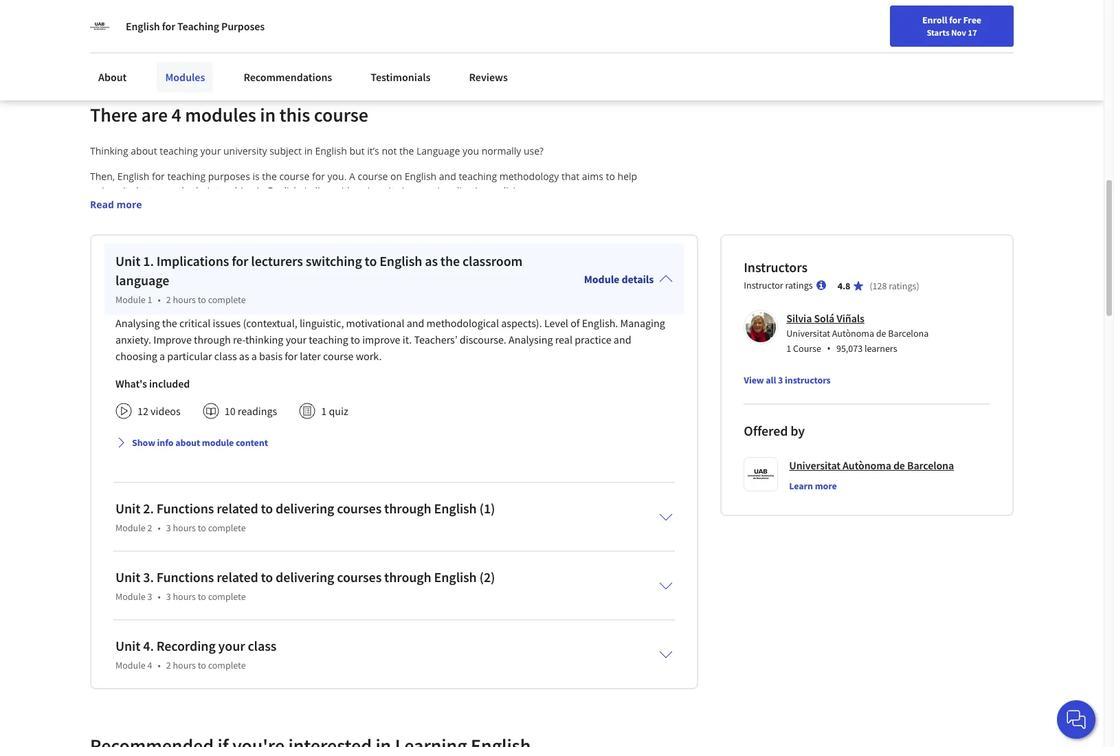 Task type: locate. For each thing, give the bounding box(es) containing it.
de
[[877, 327, 887, 340], [894, 458, 906, 472], [560, 603, 571, 616]]

1 courses from the top
[[337, 500, 382, 517]]

same up begin at the left of the page
[[291, 227, 315, 240]]

1 vertical spatial particular
[[422, 401, 465, 414]]

for inside unit 1. implications for lecturers switching to english as the classroom language module 1 • 2 hours to complete
[[232, 252, 249, 269]]

1 horizontal spatial ratings
[[889, 280, 917, 292]]

4 down 4.
[[147, 659, 152, 672]]

understand
[[101, 473, 155, 486], [101, 502, 154, 515]]

their left grammar
[[366, 545, 387, 558]]

class inside analysing the critical issues (contextual, linguistic, motivational and methodological aspects). level of english. managing anxiety. improve through re-thinking your teaching to improve it. teachers' discourse. analysing real practice and choosing a particular class as a basis for later course work.
[[214, 349, 237, 363]]

language inside unit 1. implications for lecturers switching to english as the classroom language module 1 • 2 hours to complete
[[116, 271, 169, 289]]

1 horizontal spatial about
[[175, 436, 200, 449]]

instructor
[[744, 279, 784, 291]]

universitat up learn more button
[[790, 458, 841, 472]]

0 vertical spatial you
[[463, 144, 479, 157]]

module down countries
[[116, 293, 146, 306]]

2 related from the top
[[217, 568, 258, 586]]

0 vertical spatial using
[[303, 256, 327, 269]]

unit left '2.'
[[116, 500, 141, 517]]

a left basis
[[252, 349, 257, 363]]

0 vertical spatial class
[[214, 349, 237, 363]]

1 horizontal spatial learners
[[865, 342, 898, 355]]

do up structure
[[178, 184, 190, 197]]

1 horizontal spatial this
[[479, 256, 496, 269]]

related inside unit 3. functions related to delivering courses through english (2) module 3 • 3 hours to complete
[[217, 568, 258, 586]]

1 vertical spatial as
[[239, 349, 249, 363]]

4 hours from the top
[[173, 659, 196, 672]]

evaluative,
[[447, 516, 494, 529]]

2 unit from the top
[[116, 500, 141, 517]]

europe.
[[217, 560, 252, 573]]

3.
[[143, 568, 154, 586]]

1 unit from the top
[[116, 252, 141, 269]]

0 horizontal spatial analysing
[[116, 316, 160, 330]]

1 related from the top
[[217, 500, 258, 517]]

e)
[[90, 502, 98, 515]]

not down wish
[[234, 271, 249, 284]]

basis
[[259, 349, 283, 363]]

same
[[212, 213, 237, 226], [291, 227, 315, 240]]

ask
[[495, 227, 510, 240]]

from down 'used'
[[339, 285, 361, 298]]

2 down '2.'
[[147, 522, 152, 534]]

unit 4. recording your class module 4 • 2 hours to complete
[[116, 637, 277, 672]]

0 vertical spatial learners
[[267, 213, 304, 226]]

to inside unit 4. recording your class module 4 • 2 hours to complete
[[198, 659, 206, 672]]

completing
[[106, 329, 156, 342]]

complete inside unit 2. functions related to delivering courses through english (1) module 2 • 3 hours to complete
[[208, 522, 246, 534]]

language down 1.
[[116, 271, 169, 289]]

as inside then, english for teaching purposes is the course for you. a course on english and teaching methodology that aims to help university lecturers do their teaching in english, in line with university internationalisation policies. the course structure is the same for all learners and there are opportunities for them to link up with colleagues from universities all over the world who share the same discipline and discourse community, to ask questions and exchange ideas. this mooc targets lecturers who wish to begin using english in their teaching. a priori, this means university lecturers from countries where english is not the l1 or a widely-used language (romance language-speaking countries, for example), though in fact the course is open to teachers from all educational stages who want to teach through english, following the principles of emi (english medium instruction). on completing the course, you should be able to do the following. a) teach a university subject in english, having gained the necessary confidence and skills. b) integrate all aspects of clil (methodological, pedagogical, strategic, attitudinal, motivational, linguistic, sociolinguistic and pragmatic) to put together their own english-medium course on their particular subject. c) describe the characteristics of the university lecture discourse genre (planning, agents, channels, phases, dynamics, and current flexibility of the genre). d) understand and perform the basic linguistic macro-functions within english teaching discourse. e) understand and perform, using the appropriate linguistic exponents (vocabulary, structures, and phraseology), the main micro-functions in english teaching discourse: metalinguistic, informative, evaluative, inductive, and social. f) consolidate their oral expression and interaction skills, and their grammar and vocabulary, at english levels c1 and c2 as defined by the council of europe. english for teaching purposes is a course provided by the language service at the universitat autònoma de barcelona (uab).
[[90, 560, 100, 573]]

english left but
[[315, 144, 347, 157]]

1 vertical spatial de
[[894, 458, 906, 472]]

0 horizontal spatial about
[[131, 144, 157, 157]]

more for read more
[[117, 198, 142, 211]]

teaching up the later
[[309, 333, 349, 346]]

particular down the attitudinal,
[[422, 401, 465, 414]]

0 vertical spatial universitat
[[787, 327, 831, 340]]

with down you.
[[334, 184, 353, 197]]

0 vertical spatial particular
[[167, 349, 212, 363]]

1 vertical spatial delivering
[[276, 568, 334, 586]]

teaching
[[177, 19, 219, 33], [140, 603, 180, 616]]

hours down 'recording'
[[173, 659, 196, 672]]

courses inside unit 3. functions related to delivering courses through english (2) module 3 • 3 hours to complete
[[337, 568, 382, 586]]

1 horizontal spatial as
[[239, 349, 249, 363]]

0 vertical spatial do
[[178, 184, 190, 197]]

particular inside analysing the critical issues (contextual, linguistic, motivational and methodological aspects). level of english. managing anxiety. improve through re-thinking your teaching to improve it. teachers' discourse. analysing real practice and choosing a particular class as a basis for later course work.
[[167, 349, 212, 363]]

and left the c2
[[595, 545, 612, 558]]

particular
[[167, 349, 212, 363], [422, 401, 465, 414]]

of left clil
[[194, 386, 203, 399]]

3 down 3.
[[147, 590, 152, 603]]

to down speaking
[[508, 285, 518, 298]]

2 delivering from the top
[[276, 568, 334, 586]]

unit inside unit 3. functions related to delivering courses through english (2) module 3 • 3 hours to complete
[[116, 568, 141, 586]]

3 complete from the top
[[208, 590, 246, 603]]

is up emi
[[224, 271, 231, 284]]

in down the where
[[171, 285, 179, 298]]

2 hours from the top
[[173, 522, 196, 534]]

subject inside then, english for teaching purposes is the course for you. a course on english and teaching methodology that aims to help university lecturers do their teaching in english, in line with university internationalisation policies. the course structure is the same for all learners and there are opportunities for them to link up with colleagues from universities all over the world who share the same discipline and discourse community, to ask questions and exchange ideas. this mooc targets lecturers who wish to begin using english in their teaching. a priori, this means university lecturers from countries where english is not the l1 or a widely-used language (romance language-speaking countries, for example), though in fact the course is open to teachers from all educational stages who want to teach through english, following the principles of emi (english medium instruction). on completing the course, you should be able to do the following. a) teach a university subject in english, having gained the necessary confidence and skills. b) integrate all aspects of clil (methodological, pedagogical, strategic, attitudinal, motivational, linguistic, sociolinguistic and pragmatic) to put together their own english-medium course on their particular subject. c) describe the characteristics of the university lecture discourse genre (planning, agents, channels, phases, dynamics, and current flexibility of the genre). d) understand and perform the basic linguistic macro-functions within english teaching discourse. e) understand and perform, using the appropriate linguistic exponents (vocabulary, structures, and phraseology), the main micro-functions in english teaching discourse: metalinguistic, informative, evaluative, inductive, and social. f) consolidate their oral expression and interaction skills, and their grammar and vocabulary, at english levels c1 and c2 as defined by the council of europe. english for teaching purposes is a course provided by the language service at the universitat autònoma de barcelona (uab).
[[184, 357, 216, 370]]

through down "within"
[[384, 500, 432, 517]]

0 horizontal spatial more
[[117, 198, 142, 211]]

analysing down the aspects).
[[509, 333, 553, 346]]

instructors
[[785, 374, 831, 386]]

you.
[[328, 170, 347, 183]]

0 vertical spatial purposes
[[221, 19, 265, 33]]

functions for 3.
[[157, 568, 214, 586]]

understand right d)
[[101, 473, 155, 486]]

ratings right 128
[[889, 280, 917, 292]]

functions inside unit 2. functions related to delivering courses through english (1) module 2 • 3 hours to complete
[[157, 500, 214, 517]]

linguistic, inside then, english for teaching purposes is the course for you. a course on english and teaching methodology that aims to help university lecturers do their teaching in english, in line with university internationalisation policies. the course structure is the same for all learners and there are opportunities for them to link up with colleagues from universities all over the world who share the same discipline and discourse community, to ask questions and exchange ideas. this mooc targets lecturers who wish to begin using english in their teaching. a priori, this means university lecturers from countries where english is not the l1 or a widely-used language (romance language-speaking countries, for example), though in fact the course is open to teachers from all educational stages who want to teach through english, following the principles of emi (english medium instruction). on completing the course, you should be able to do the following. a) teach a university subject in english, having gained the necessary confidence and skills. b) integrate all aspects of clil (methodological, pedagogical, strategic, attitudinal, motivational, linguistic, sociolinguistic and pragmatic) to put together their own english-medium course on their particular subject. c) describe the characteristics of the university lecture discourse genre (planning, agents, channels, phases, dynamics, and current flexibility of the genre). d) understand and perform the basic linguistic macro-functions within english teaching discourse. e) understand and perform, using the appropriate linguistic exponents (vocabulary, structures, and phraseology), the main micro-functions in english teaching discourse: metalinguistic, informative, evaluative, inductive, and social. f) consolidate their oral expression and interaction skills, and their grammar and vocabulary, at english levels c1 and c2 as defined by the council of europe. english for teaching purposes is a course provided by the language service at the universitat autònoma de barcelona (uab).
[[517, 386, 559, 399]]

2 functions from the top
[[157, 568, 214, 586]]

structures,
[[466, 502, 514, 515]]

english, down re-
[[229, 357, 264, 370]]

learners
[[267, 213, 304, 226], [865, 342, 898, 355]]

you
[[463, 144, 479, 157], [211, 329, 227, 342]]

d)
[[90, 473, 99, 486]]

0 horizontal spatial language
[[350, 603, 394, 616]]

related
[[217, 500, 258, 517], [217, 568, 258, 586]]

are
[[141, 102, 168, 127], [353, 213, 368, 226]]

understand up micro-
[[101, 502, 154, 515]]

4 complete from the top
[[208, 659, 246, 672]]

1 vertical spatial courses
[[337, 568, 382, 586]]

0 vertical spatial about
[[131, 144, 157, 157]]

all inside button
[[766, 374, 777, 386]]

from up the exchange
[[591, 213, 613, 226]]

related for 3.
[[217, 568, 258, 586]]

0 horizontal spatial de
[[560, 603, 571, 616]]

show info about module content
[[132, 436, 268, 449]]

0 vertical spatial english,
[[268, 184, 302, 197]]

2 vertical spatial as
[[90, 560, 100, 573]]

2 inside unit 1. implications for lecturers switching to english as the classroom language module 1 • 2 hours to complete
[[166, 293, 171, 306]]

1 complete from the top
[[208, 293, 246, 306]]

a right you.
[[349, 170, 355, 183]]

the right phraseology),
[[600, 502, 614, 515]]

(vocabulary,
[[410, 502, 464, 515]]

0 horizontal spatial linguistic,
[[300, 316, 344, 330]]

2 horizontal spatial from
[[591, 213, 613, 226]]

3 hours from the top
[[173, 590, 196, 603]]

more for learn more
[[815, 480, 837, 492]]

1 inside silvia solá viñals universitat autònoma de barcelona 1 course • 95,073 learners
[[787, 342, 792, 355]]

english inside unit 3. functions related to delivering courses through english (2) module 3 • 3 hours to complete
[[434, 568, 477, 586]]

teaching down 3.
[[140, 603, 180, 616]]

inductive,
[[497, 516, 540, 529]]

view all 3 instructors
[[744, 374, 831, 386]]

and right the skills,
[[347, 545, 364, 558]]

1 horizontal spatial language
[[357, 271, 398, 284]]

the right purposes
[[262, 170, 277, 183]]

1 vertical spatial language
[[350, 603, 394, 616]]

grammar
[[390, 545, 432, 558]]

1 vertical spatial a
[[442, 256, 448, 269]]

)
[[917, 280, 920, 292]]

0 horizontal spatial not
[[234, 271, 249, 284]]

functions inside unit 3. functions related to delivering courses through english (2) module 3 • 3 hours to complete
[[157, 568, 214, 586]]

0 vertical spatial not
[[382, 144, 397, 157]]

related for 2.
[[217, 500, 258, 517]]

1 horizontal spatial more
[[815, 480, 837, 492]]

discourse down "quiz"
[[334, 430, 378, 443]]

1 functions from the top
[[157, 500, 214, 517]]

expression
[[198, 545, 247, 558]]

unit left 4.
[[116, 637, 141, 654]]

1 delivering from the top
[[276, 500, 334, 517]]

0 horizontal spatial language
[[116, 271, 169, 289]]

english up 'used'
[[329, 256, 361, 269]]

course up the (english
[[218, 285, 248, 298]]

1 vertical spatial universitat
[[790, 458, 841, 472]]

unit inside unit 1. implications for lecturers switching to english as the classroom language module 1 • 2 hours to complete
[[116, 252, 141, 269]]

of inside analysing the critical issues (contextual, linguistic, motivational and methodological aspects). level of english. managing anxiety. improve through re-thinking your teaching to improve it. teachers' discourse. analysing real practice and choosing a particular class as a basis for later course work.
[[571, 316, 580, 330]]

0 vertical spatial 1
[[147, 293, 152, 306]]

about right thinking
[[131, 144, 157, 157]]

barcelona inside silvia solá viñals universitat autònoma de barcelona 1 course • 95,073 learners
[[889, 327, 929, 340]]

and down managing
[[614, 333, 632, 346]]

2 courses from the top
[[337, 568, 382, 586]]

2 complete from the top
[[208, 522, 246, 534]]

more right read
[[117, 198, 142, 211]]

1 vertical spatial purposes
[[183, 603, 225, 616]]

to right europe.
[[261, 568, 273, 586]]

1 horizontal spatial do
[[310, 329, 322, 342]]

through down countries,
[[547, 285, 583, 298]]

lecture
[[301, 430, 332, 443]]

None search field
[[196, 9, 526, 36]]

council
[[170, 560, 203, 573]]

implications
[[157, 252, 229, 269]]

1 vertical spatial are
[[353, 213, 368, 226]]

(uab).
[[90, 617, 118, 630]]

1 vertical spatial by
[[139, 560, 150, 573]]

all up "motivational"
[[363, 285, 373, 298]]

managing
[[621, 316, 666, 330]]

2 vertical spatial from
[[339, 285, 361, 298]]

then,
[[90, 170, 115, 183]]

english inside unit 2. functions related to delivering courses through english (1) module 2 • 3 hours to complete
[[434, 500, 477, 517]]

1 vertical spatial learners
[[865, 342, 898, 355]]

your left performance
[[256, 17, 277, 31]]

real
[[555, 333, 573, 346]]

the
[[400, 144, 414, 157], [262, 170, 277, 183], [195, 213, 210, 226], [179, 227, 194, 240], [274, 227, 288, 240], [441, 252, 460, 269], [251, 271, 266, 284], [201, 285, 216, 298], [133, 300, 148, 313], [162, 316, 177, 330], [159, 329, 173, 342], [324, 329, 339, 342], [331, 357, 346, 370], [142, 430, 156, 443], [238, 430, 252, 443], [180, 444, 194, 457], [216, 473, 231, 486], [245, 502, 260, 515], [600, 502, 614, 515], [152, 560, 167, 573], [333, 603, 348, 616], [442, 603, 457, 616]]

and up internationalisation
[[439, 170, 456, 183]]

through down grammar
[[384, 568, 432, 586]]

0 vertical spatial language
[[417, 144, 460, 157]]

0 vertical spatial more
[[117, 198, 142, 211]]

0 vertical spatial barcelona
[[889, 327, 929, 340]]

3
[[778, 374, 783, 386], [166, 522, 171, 534], [147, 590, 152, 603], [166, 590, 171, 603]]

0 vertical spatial understand
[[101, 473, 155, 486]]

module up consolidate
[[116, 522, 146, 534]]

1 vertical spatial more
[[815, 480, 837, 492]]

2 vertical spatial barcelona
[[574, 603, 619, 616]]

module inside unit 4. recording your class module 4 • 2 hours to complete
[[116, 659, 146, 672]]

2 vertical spatial de
[[560, 603, 571, 616]]

in left line
[[305, 184, 313, 197]]

2 vertical spatial by
[[320, 603, 331, 616]]

0 horizontal spatial linguistic
[[259, 473, 298, 486]]

module
[[584, 272, 620, 286], [116, 293, 146, 306], [116, 522, 146, 534], [116, 590, 146, 603], [116, 659, 146, 672]]

0 vertical spatial functions
[[333, 473, 375, 486]]

aims
[[582, 170, 604, 183]]

(
[[870, 280, 873, 292]]

university
[[223, 144, 267, 157], [90, 184, 134, 197], [356, 184, 399, 197], [531, 256, 575, 269], [138, 357, 181, 370], [255, 430, 298, 443]]

questions
[[512, 227, 556, 240]]

do up the later
[[310, 329, 322, 342]]

hours down the where
[[173, 293, 196, 306]]

or
[[281, 271, 291, 284]]

unit left 3.
[[116, 568, 141, 586]]

0 horizontal spatial at
[[431, 603, 439, 616]]

offered
[[744, 422, 788, 439]]

of
[[197, 300, 206, 313], [571, 316, 580, 330], [194, 386, 203, 399], [226, 430, 235, 443], [168, 444, 177, 457], [205, 560, 214, 573]]

lecturers up the where
[[177, 256, 217, 269]]

unit inside unit 4. recording your class module 4 • 2 hours to complete
[[116, 637, 141, 654]]

who left share
[[224, 227, 244, 240]]

starts
[[927, 27, 950, 38]]

1 vertical spatial do
[[310, 329, 322, 342]]

up
[[505, 213, 517, 226]]

more inside button
[[117, 198, 142, 211]]

silvia solá viñals universitat autònoma de barcelona 1 course • 95,073 learners
[[787, 311, 929, 356]]

universitat inside then, english for teaching purposes is the course for you. a course on english and teaching methodology that aims to help university lecturers do their teaching in english, in line with university internationalisation policies. the course structure is the same for all learners and there are opportunities for them to link up with colleagues from universities all over the world who share the same discipline and discourse community, to ask questions and exchange ideas. this mooc targets lecturers who wish to begin using english in their teaching. a priori, this means university lecturers from countries where english is not the l1 or a widely-used language (romance language-speaking countries, for example), though in fact the course is open to teachers from all educational stages who want to teach through english, following the principles of emi (english medium instruction). on completing the course, you should be able to do the following. a) teach a university subject in english, having gained the necessary confidence and skills. b) integrate all aspects of clil (methodological, pedagogical, strategic, attitudinal, motivational, linguistic, sociolinguistic and pragmatic) to put together their own english-medium course on their particular subject. c) describe the characteristics of the university lecture discourse genre (planning, agents, channels, phases, dynamics, and current flexibility of the genre). d) understand and perform the basic linguistic macro-functions within english teaching discourse. e) understand and perform, using the appropriate linguistic exponents (vocabulary, structures, and phraseology), the main micro-functions in english teaching discourse: metalinguistic, informative, evaluative, inductive, and social. f) consolidate their oral expression and interaction skills, and their grammar and vocabulary, at english levels c1 and c2 as defined by the council of europe. english for teaching purposes is a course provided by the language service at the universitat autònoma de barcelona (uab).
[[459, 603, 508, 616]]

priori,
[[450, 256, 477, 269]]

the left council
[[152, 560, 167, 573]]

• inside unit 4. recording your class module 4 • 2 hours to complete
[[158, 659, 161, 672]]

0 horizontal spatial particular
[[167, 349, 212, 363]]

module inside unit 3. functions related to delivering courses through english (2) module 3 • 3 hours to complete
[[116, 590, 146, 603]]

linguistic, down instruction). at the left top of page
[[300, 316, 344, 330]]

through inside unit 3. functions related to delivering courses through english (2) module 3 • 3 hours to complete
[[384, 568, 432, 586]]

0 vertical spatial from
[[591, 213, 613, 226]]

a
[[349, 170, 355, 183], [442, 256, 448, 269]]

functions down "perform"
[[157, 500, 214, 517]]

1 vertical spatial you
[[211, 329, 227, 342]]

in left but
[[304, 144, 313, 157]]

2 horizontal spatial de
[[894, 458, 906, 472]]

not
[[382, 144, 397, 157], [234, 271, 249, 284]]

the
[[90, 213, 107, 226]]

0 vertical spatial subject
[[270, 144, 302, 157]]

genre).
[[197, 444, 228, 457]]

their left own on the left
[[231, 401, 252, 414]]

teaching down appropriate
[[234, 516, 272, 529]]

able
[[277, 329, 296, 342]]

consolidate
[[99, 545, 152, 558]]

english left 'social'
[[126, 19, 160, 33]]

linguistic, inside analysing the critical issues (contextual, linguistic, motivational and methodological aspects). level of english. managing anxiety. improve through re-thinking your teaching to improve it. teachers' discourse. analysing real practice and choosing a particular class as a basis for later course work.
[[300, 316, 344, 330]]

english, up english.
[[586, 285, 620, 298]]

this up language-
[[479, 256, 496, 269]]

0 horizontal spatial are
[[141, 102, 168, 127]]

learners inside silvia solá viñals universitat autònoma de barcelona 1 course • 95,073 learners
[[865, 342, 898, 355]]

educational
[[376, 285, 428, 298]]

1 horizontal spatial at
[[508, 545, 516, 558]]

targets
[[143, 256, 174, 269]]

hours inside unit 2. functions related to delivering courses through english (1) module 2 • 3 hours to complete
[[173, 522, 196, 534]]

over
[[157, 227, 177, 240]]

0 vertical spatial discourse.
[[460, 333, 507, 346]]

pragmatic)
[[110, 401, 158, 414]]

10
[[225, 404, 236, 418]]

0 horizontal spatial class
[[214, 349, 237, 363]]

unit
[[116, 252, 141, 269], [116, 500, 141, 517], [116, 568, 141, 586], [116, 637, 141, 654]]

4 inside unit 4. recording your class module 4 • 2 hours to complete
[[147, 659, 152, 672]]

1 horizontal spatial class
[[248, 637, 277, 654]]

about link
[[90, 62, 135, 92]]

show notifications image
[[919, 17, 935, 34]]

following
[[90, 300, 131, 313]]

related inside unit 2. functions related to delivering courses through english (1) module 2 • 3 hours to complete
[[217, 500, 258, 517]]

purposes inside then, english for teaching purposes is the course for you. a course on english and teaching methodology that aims to help university lecturers do their teaching in english, in line with university internationalisation policies. the course structure is the same for all learners and there are opportunities for them to link up with colleagues from universities all over the world who share the same discipline and discourse community, to ask questions and exchange ideas. this mooc targets lecturers who wish to begin using english in their teaching. a priori, this means university lecturers from countries where english is not the l1 or a widely-used language (romance language-speaking countries, for example), though in fact the course is open to teachers from all educational stages who want to teach through english, following the principles of emi (english medium instruction). on completing the course, you should be able to do the following. a) teach a university subject in english, having gained the necessary confidence and skills. b) integrate all aspects of clil (methodological, pedagogical, strategic, attitudinal, motivational, linguistic, sociolinguistic and pragmatic) to put together their own english-medium course on their particular subject. c) describe the characteristics of the university lecture discourse genre (planning, agents, channels, phases, dynamics, and current flexibility of the genre). d) understand and perform the basic linguistic macro-functions within english teaching discourse. e) understand and perform, using the appropriate linguistic exponents (vocabulary, structures, and phraseology), the main micro-functions in english teaching discourse: metalinguistic, informative, evaluative, inductive, and social. f) consolidate their oral expression and interaction skills, and their grammar and vocabulary, at english levels c1 and c2 as defined by the council of europe. english for teaching purposes is a course provided by the language service at the universitat autònoma de barcelona (uab).
[[183, 603, 225, 616]]

delivering inside unit 2. functions related to delivering courses through english (1) module 2 • 3 hours to complete
[[276, 500, 334, 517]]

phraseology),
[[537, 502, 597, 515]]

0 horizontal spatial subject
[[184, 357, 216, 370]]

lecturers up 'l1'
[[251, 252, 303, 269]]

128
[[873, 280, 887, 292]]

sociolinguistic
[[562, 386, 624, 399]]

2 inside unit 4. recording your class module 4 • 2 hours to complete
[[166, 659, 171, 672]]

testimonials
[[371, 70, 431, 84]]

teaching up the (vocabulary,
[[442, 473, 480, 486]]

1 vertical spatial 1
[[787, 342, 792, 355]]

0 horizontal spatial ratings
[[786, 279, 813, 291]]

view all 3 instructors button
[[744, 373, 831, 387]]

free
[[964, 14, 982, 26]]

1 horizontal spatial same
[[291, 227, 315, 240]]

1 hours from the top
[[173, 293, 196, 306]]

the up emi
[[201, 285, 216, 298]]

0 horizontal spatial from
[[90, 271, 112, 284]]

0 vertical spatial linguistic,
[[300, 316, 344, 330]]

delivering inside unit 3. functions related to delivering courses through english (2) module 3 • 3 hours to complete
[[276, 568, 334, 586]]

and up it.
[[407, 316, 425, 330]]

1 left course
[[787, 342, 792, 355]]

1 horizontal spatial you
[[463, 144, 479, 157]]

0 horizontal spatial as
[[90, 560, 100, 573]]

teach
[[520, 285, 545, 298]]

• inside unit 3. functions related to delivering courses through english (2) module 3 • 3 hours to complete
[[158, 590, 161, 603]]

a)
[[90, 357, 98, 370]]

12 videos
[[138, 404, 181, 418]]

universitat inside silvia solá viñals universitat autònoma de barcelona 1 course • 95,073 learners
[[787, 327, 831, 340]]

them
[[449, 213, 473, 226]]

subject down course,
[[184, 357, 216, 370]]

and right grammar
[[434, 545, 451, 558]]

and left there
[[307, 213, 324, 226]]

0 vertical spatial 4
[[172, 102, 181, 127]]

enroll for free starts nov 17
[[923, 14, 982, 38]]

unit inside unit 2. functions related to delivering courses through english (1) module 2 • 3 hours to complete
[[116, 500, 141, 517]]

0 vertical spatial de
[[877, 327, 887, 340]]

• inside unit 1. implications for lecturers switching to english as the classroom language module 1 • 2 hours to complete
[[158, 293, 161, 306]]

2 horizontal spatial by
[[791, 422, 805, 439]]

4 unit from the top
[[116, 637, 141, 654]]

re-
[[233, 333, 245, 346]]

2 vertical spatial universitat
[[459, 603, 508, 616]]

0 vertical spatial who
[[224, 227, 244, 240]]

course inside analysing the critical issues (contextual, linguistic, motivational and methodological aspects). level of english. managing anxiety. improve through re-thinking your teaching to improve it. teachers' discourse. analysing real practice and choosing a particular class as a basis for later course work.
[[323, 349, 354, 363]]

teaching inside analysing the critical issues (contextual, linguistic, motivational and methodological aspects). level of english. managing anxiety. improve through re-thinking your teaching to improve it. teachers' discourse. analysing real practice and choosing a particular class as a basis for later course work.
[[309, 333, 349, 346]]

0 horizontal spatial you
[[211, 329, 227, 342]]

3 unit from the top
[[116, 568, 141, 586]]

1 vertical spatial 4
[[147, 659, 152, 672]]

modules
[[185, 102, 256, 127]]

english for teaching purposes
[[126, 19, 265, 33]]

about inside dropdown button
[[175, 436, 200, 449]]

4.
[[143, 637, 154, 654]]

1 left "quiz"
[[321, 404, 327, 418]]

and right discipline
[[362, 227, 379, 240]]

complete inside unit 4. recording your class module 4 • 2 hours to complete
[[208, 659, 246, 672]]

subject down there are 4 modules in this course
[[270, 144, 302, 157]]

the up world
[[195, 213, 210, 226]]

0 horizontal spatial discourse
[[334, 430, 378, 443]]

courses inside unit 2. functions related to delivering courses through english (1) module 2 • 3 hours to complete
[[337, 500, 382, 517]]

fact
[[182, 285, 198, 298]]

module down 4.
[[116, 659, 146, 672]]

unit for unit 2. functions related to delivering courses through english (1)
[[116, 500, 141, 517]]

more inside button
[[815, 480, 837, 492]]

basic
[[234, 473, 257, 486]]



Task type: vqa. For each thing, say whether or not it's contained in the screenshot.
ARTIFICIAL NEURAL NETWORKS, DEEP LEARNING, MACHINE LEARNING
no



Task type: describe. For each thing, give the bounding box(es) containing it.
universitat autònoma de barcelona link
[[790, 457, 955, 474]]

of left emi
[[197, 300, 206, 313]]

1 vertical spatial at
[[431, 603, 439, 616]]

c2
[[615, 545, 626, 558]]

complete inside unit 3. functions related to delivering courses through english (2) module 3 • 3 hours to complete
[[208, 590, 246, 603]]

a down improve
[[160, 349, 165, 363]]

3 inside button
[[778, 374, 783, 386]]

universitat autònoma de barcelona image
[[90, 17, 109, 36]]

3 down council
[[166, 590, 171, 603]]

• inside silvia solá viñals universitat autònoma de barcelona 1 course • 95,073 learners
[[827, 341, 831, 356]]

• inside unit 2. functions related to delivering courses through english (1) module 2 • 3 hours to complete
[[158, 522, 161, 534]]

de inside silvia solá viñals universitat autònoma de barcelona 1 course • 95,073 learners
[[877, 327, 887, 340]]

you inside then, english for teaching purposes is the course for you. a course on english and teaching methodology that aims to help university lecturers do their teaching in english, in line with university internationalisation policies. the course structure is the same for all learners and there are opportunities for them to link up with colleagues from universities all over the world who share the same discipline and discourse community, to ask questions and exchange ideas. this mooc targets lecturers who wish to begin using english in their teaching. a priori, this means university lecturers from countries where english is not the l1 or a widely-used language (romance language-speaking countries, for example), though in fact the course is open to teachers from all educational stages who want to teach through english, following the principles of emi (english medium instruction). on completing the course, you should be able to do the following. a) teach a university subject in english, having gained the necessary confidence and skills. b) integrate all aspects of clil (methodological, pedagogical, strategic, attitudinal, motivational, linguistic, sociolinguistic and pragmatic) to put together their own english-medium course on their particular subject. c) describe the characteristics of the university lecture discourse genre (planning, agents, channels, phases, dynamics, and current flexibility of the genre). d) understand and perform the basic linguistic macro-functions within english teaching discourse. e) understand and perform, using the appropriate linguistic exponents (vocabulary, structures, and phraseology), the main micro-functions in english teaching discourse: metalinguistic, informative, evaluative, inductive, and social. f) consolidate their oral expression and interaction skills, and their grammar and vocabulary, at english levels c1 and c2 as defined by the council of europe. english for teaching purposes is a course provided by the language service at the universitat autònoma de barcelona (uab).
[[211, 329, 227, 342]]

0 vertical spatial a
[[349, 170, 355, 183]]

lecturers up module details
[[577, 256, 617, 269]]

not inside then, english for teaching purposes is the course for you. a course on english and teaching methodology that aims to help university lecturers do their teaching in english, in line with university internationalisation policies. the course structure is the same for all learners and there are opportunities for them to link up with colleagues from universities all over the world who share the same discipline and discourse community, to ask questions and exchange ideas. this mooc targets lecturers who wish to begin using english in their teaching. a priori, this means university lecturers from countries where english is not the l1 or a widely-used language (romance language-speaking countries, for example), though in fact the course is open to teachers from all educational stages who want to teach through english, following the principles of emi (english medium instruction). on completing the course, you should be able to do the following. a) teach a university subject in english, having gained the necessary confidence and skills. b) integrate all aspects of clil (methodological, pedagogical, strategic, attitudinal, motivational, linguistic, sociolinguistic and pragmatic) to put together their own english-medium course on their particular subject. c) describe the characteristics of the university lecture discourse genre (planning, agents, channels, phases, dynamics, and current flexibility of the genre). d) understand and perform the basic linguistic macro-functions within english teaching discourse. e) understand and perform, using the appropriate linguistic exponents (vocabulary, structures, and phraseology), the main micro-functions in english teaching discourse: metalinguistic, informative, evaluative, inductive, and social. f) consolidate their oral expression and interaction skills, and their grammar and vocabulary, at english levels c1 and c2 as defined by the council of europe. english for teaching purposes is a course provided by the language service at the universitat autònoma de barcelona (uab).
[[234, 271, 249, 284]]

for up community,
[[433, 213, 446, 226]]

modules link
[[157, 62, 213, 92]]

1 horizontal spatial discourse
[[382, 227, 425, 240]]

unit for unit 4. recording your class
[[116, 637, 141, 654]]

aspects
[[157, 386, 191, 399]]

about
[[98, 70, 127, 84]]

c)
[[90, 430, 98, 443]]

module inside unit 1. implications for lecturers switching to english as the classroom language module 1 • 2 hours to complete
[[116, 293, 146, 306]]

english inside unit 1. implications for lecturers switching to english as the classroom language module 1 • 2 hours to complete
[[380, 252, 422, 269]]

1 vertical spatial from
[[90, 271, 112, 284]]

and up inductive,
[[517, 502, 534, 515]]

1 vertical spatial with
[[519, 213, 539, 226]]

silvia solá viñals image
[[746, 312, 777, 342]]

17
[[968, 27, 978, 38]]

course up but
[[314, 102, 369, 127]]

unit for unit 1. implications for lecturers switching to english as the classroom language
[[116, 252, 141, 269]]

learn
[[790, 480, 813, 492]]

hours inside unit 1. implications for lecturers switching to english as the classroom language module 1 • 2 hours to complete
[[173, 293, 196, 306]]

the inside analysing the critical issues (contextual, linguistic, motivational and methodological aspects). level of english. managing anxiety. improve through re-thinking your teaching to improve it. teachers' discourse. analysing real practice and choosing a particular class as a basis for later course work.
[[162, 316, 177, 330]]

university up what's included
[[138, 357, 181, 370]]

10 readings
[[225, 404, 277, 418]]

university down readings at the bottom left of page
[[255, 430, 298, 443]]

functions for 2.
[[157, 500, 214, 517]]

informative,
[[390, 516, 444, 529]]

learners inside then, english for teaching purposes is the course for you. a course on english and teaching methodology that aims to help university lecturers do their teaching in english, in line with university internationalisation policies. the course structure is the same for all learners and there are opportunities for them to link up with colleagues from universities all over the world who share the same discipline and discourse community, to ask questions and exchange ideas. this mooc targets lecturers who wish to begin using english in their teaching. a priori, this means university lecturers from countries where english is not the l1 or a widely-used language (romance language-speaking countries, for example), though in fact the course is open to teachers from all educational stages who want to teach through english, following the principles of emi (english medium instruction). on completing the course, you should be able to do the following. a) teach a university subject in english, having gained the necessary confidence and skills. b) integrate all aspects of clil (methodological, pedagogical, strategic, attitudinal, motivational, linguistic, sociolinguistic and pragmatic) to put together their own english-medium course on their particular subject. c) describe the characteristics of the university lecture discourse genre (planning, agents, channels, phases, dynamics, and current flexibility of the genre). d) understand and perform the basic linguistic macro-functions within english teaching discourse. e) understand and perform, using the appropriate linguistic exponents (vocabulary, structures, and phraseology), the main micro-functions in english teaching discourse: metalinguistic, informative, evaluative, inductive, and social. f) consolidate their oral expression and interaction skills, and their grammar and vocabulary, at english levels c1 and c2 as defined by the council of europe. english for teaching purposes is a course provided by the language service at the universitat autònoma de barcelona (uab).
[[267, 213, 304, 226]]

then, english for teaching purposes is the course for you. a course on english and teaching methodology that aims to help university lecturers do their teaching in english, in line with university internationalisation policies. the course structure is the same for all learners and there are opportunities for them to link up with colleagues from universities all over the world who share the same discipline and discourse community, to ask questions and exchange ideas. this mooc targets lecturers who wish to begin using english in their teaching. a priori, this means university lecturers from countries where english is not the l1 or a widely-used language (romance language-speaking countries, for example), though in fact the course is open to teachers from all educational stages who want to teach through english, following the principles of emi (english medium instruction). on completing the course, you should be able to do the following. a) teach a university subject in english, having gained the necessary confidence and skills. b) integrate all aspects of clil (methodological, pedagogical, strategic, attitudinal, motivational, linguistic, sociolinguistic and pragmatic) to put together their own english-medium course on their particular subject. c) describe the characteristics of the university lecture discourse genre (planning, agents, channels, phases, dynamics, and current flexibility of the genre). d) understand and perform the basic linguistic macro-functions within english teaching discourse. e) understand and perform, using the appropriate linguistic exponents (vocabulary, structures, and phraseology), the main micro-functions in english teaching discourse: metalinguistic, informative, evaluative, inductive, and social. f) consolidate their oral expression and interaction skills, and their grammar and vocabulary, at english levels c1 and c2 as defined by the council of europe. english for teaching purposes is a course provided by the language service at the universitat autònoma de barcelona (uab).
[[90, 170, 640, 630]]

1 vertical spatial barcelona
[[908, 458, 955, 472]]

hours inside unit 4. recording your class module 4 • 2 hours to complete
[[173, 659, 196, 672]]

course left provided
[[245, 603, 275, 616]]

1 vertical spatial discourse
[[334, 430, 378, 443]]

the down instruction). at the left top of page
[[324, 329, 339, 342]]

channels,
[[490, 430, 533, 443]]

for inside enroll for free starts nov 17
[[950, 14, 962, 26]]

a right the or
[[294, 271, 299, 284]]

for up share
[[239, 213, 252, 226]]

f)
[[90, 545, 96, 558]]

1 vertical spatial on
[[391, 170, 402, 183]]

characteristics
[[159, 430, 223, 443]]

the right service in the left of the page
[[442, 603, 457, 616]]

in up clil
[[219, 357, 227, 370]]

university up purposes
[[223, 144, 267, 157]]

this
[[90, 256, 108, 269]]

course down the it's
[[358, 170, 388, 183]]

subject.
[[467, 401, 502, 414]]

teaching down the normally
[[459, 170, 497, 183]]

in right switching
[[364, 256, 372, 269]]

of down expression
[[205, 560, 214, 573]]

discourse. inside analysing the critical issues (contextual, linguistic, motivational and methodological aspects). level of english. managing anxiety. improve through re-thinking your teaching to improve it. teachers' discourse. analysing real practice and choosing a particular class as a basis for later course work.
[[460, 333, 507, 346]]

1 vertical spatial autònoma
[[843, 458, 892, 472]]

and left "perform"
[[157, 473, 174, 486]]

barcelona inside then, english for teaching purposes is the course for you. a course on english and teaching methodology that aims to help university lecturers do their teaching in english, in line with university internationalisation policies. the course structure is the same for all learners and there are opportunities for them to link up with colleagues from universities all over the world who share the same discipline and discourse community, to ask questions and exchange ideas. this mooc targets lecturers who wish to begin using english in their teaching. a priori, this means university lecturers from countries where english is not the l1 or a widely-used language (romance language-speaking countries, for example), though in fact the course is open to teachers from all educational stages who want to teach through english, following the principles of emi (english medium instruction). on completing the course, you should be able to do the following. a) teach a university subject in english, having gained the necessary confidence and skills. b) integrate all aspects of clil (methodological, pedagogical, strategic, attitudinal, motivational, linguistic, sociolinguistic and pragmatic) to put together their own english-medium course on their particular subject. c) describe the characteristics of the university lecture discourse genre (planning, agents, channels, phases, dynamics, and current flexibility of the genre). d) understand and perform the basic linguistic macro-functions within english teaching discourse. e) understand and perform, using the appropriate linguistic exponents (vocabulary, structures, and phraseology), the main micro-functions in english teaching discourse: metalinguistic, informative, evaluative, inductive, and social. f) consolidate their oral expression and interaction skills, and their grammar and vocabulary, at english levels c1 and c2 as defined by the council of europe. english for teaching purposes is a course provided by the language service at the universitat autònoma de barcelona (uab).
[[574, 603, 619, 616]]

the down though
[[133, 300, 148, 313]]

interaction
[[269, 545, 318, 558]]

mooc
[[111, 256, 141, 269]]

0 vertical spatial on
[[151, 17, 163, 31]]

included
[[149, 377, 190, 390]]

language inside then, english for teaching purposes is the course for you. a course on english and teaching methodology that aims to help university lecturers do their teaching in english, in line with university internationalisation policies. the course structure is the same for all learners and there are opportunities for them to link up with colleagues from universities all over the world who share the same discipline and discourse community, to ask questions and exchange ideas. this mooc targets lecturers who wish to begin using english in their teaching. a priori, this means university lecturers from countries where english is not the l1 or a widely-used language (romance language-speaking countries, for example), though in fact the course is open to teachers from all educational stages who want to teach through english, following the principles of emi (english medium instruction). on completing the course, you should be able to do the following. a) teach a university subject in english, having gained the necessary confidence and skills. b) integrate all aspects of clil (methodological, pedagogical, strategic, attitudinal, motivational, linguistic, sociolinguistic and pragmatic) to put together their own english-medium course on their particular subject. c) describe the characteristics of the university lecture discourse genre (planning, agents, channels, phases, dynamics, and current flexibility of the genre). d) understand and perform the basic linguistic macro-functions within english teaching discourse. e) understand and perform, using the appropriate linguistic exponents (vocabulary, structures, and phraseology), the main micro-functions in english teaching discourse: metalinguistic, informative, evaluative, inductive, and social. f) consolidate their oral expression and interaction skills, and their grammar and vocabulary, at english levels c1 and c2 as defined by the council of europe. english for teaching purposes is a course provided by the language service at the universitat autònoma de barcelona (uab).
[[357, 271, 398, 284]]

0 horizontal spatial using
[[218, 502, 242, 515]]

issues
[[213, 316, 241, 330]]

university up opportunities
[[356, 184, 399, 197]]

course down thinking about teaching your university subject in english but it's not the language you normally use?
[[279, 170, 310, 183]]

the left course,
[[159, 329, 173, 342]]

the right the it's
[[400, 144, 414, 157]]

for right countries,
[[581, 271, 594, 284]]

your inside unit 4. recording your class module 4 • 2 hours to complete
[[218, 637, 245, 654]]

their left teaching.
[[375, 256, 396, 269]]

1 horizontal spatial english,
[[268, 184, 302, 197]]

teaching inside then, english for teaching purposes is the course for you. a course on english and teaching methodology that aims to help university lecturers do their teaching in english, in line with university internationalisation policies. the course structure is the same for all learners and there are opportunities for them to link up with colleagues from universities all over the world who share the same discipline and discourse community, to ask questions and exchange ideas. this mooc targets lecturers who wish to begin using english in their teaching. a priori, this means university lecturers from countries where english is not the l1 or a widely-used language (romance language-speaking countries, for example), though in fact the course is open to teachers from all educational stages who want to teach through english, following the principles of emi (english medium instruction). on completing the course, you should be able to do the following. a) teach a university subject in english, having gained the necessary confidence and skills. b) integrate all aspects of clil (methodological, pedagogical, strategic, attitudinal, motivational, linguistic, sociolinguistic and pragmatic) to put together their own english-medium course on their particular subject. c) describe the characteristics of the university lecture discourse genre (planning, agents, channels, phases, dynamics, and current flexibility of the genre). d) understand and perform the basic linguistic macro-functions within english teaching discourse. e) understand and perform, using the appropriate linguistic exponents (vocabulary, structures, and phraseology), the main micro-functions in english teaching discourse: metalinguistic, informative, evaluative, inductive, and social. f) consolidate their oral expression and interaction skills, and their grammar and vocabulary, at english levels c1 and c2 as defined by the council of europe. english for teaching purposes is a course provided by the language service at the universitat autònoma de barcelona (uab).
[[140, 603, 180, 616]]

for down defined
[[124, 603, 138, 616]]

0 horizontal spatial functions
[[144, 516, 186, 529]]

perform
[[177, 473, 214, 486]]

purposes
[[208, 170, 250, 183]]

gained
[[298, 357, 329, 370]]

discourse:
[[274, 516, 320, 529]]

module inside unit 2. functions related to delivering courses through english (1) module 2 • 3 hours to complete
[[116, 522, 146, 534]]

to right switching
[[365, 252, 377, 269]]

and down "b)" at the bottom left of the page
[[90, 401, 107, 414]]

review
[[340, 17, 371, 31]]

(methodological,
[[226, 386, 301, 399]]

and down colleagues
[[559, 227, 576, 240]]

english left levels
[[519, 545, 551, 558]]

particular inside then, english for teaching purposes is the course for you. a course on english and teaching methodology that aims to help university lecturers do their teaching in english, in line with university internationalisation policies. the course structure is the same for all learners and there are opportunities for them to link up with colleagues from universities all over the world who share the same discipline and discourse community, to ask questions and exchange ideas. this mooc targets lecturers who wish to begin using english in their teaching. a priori, this means university lecturers from countries where english is not the l1 or a widely-used language (romance language-speaking countries, for example), though in fact the course is open to teachers from all educational stages who want to teach through english, following the principles of emi (english medium instruction). on completing the course, you should be able to do the following. a) teach a university subject in english, having gained the necessary confidence and skills. b) integrate all aspects of clil (methodological, pedagogical, strategic, attitudinal, motivational, linguistic, sociolinguistic and pragmatic) to put together their own english-medium course on their particular subject. c) describe the characteristics of the university lecture discourse genre (planning, agents, channels, phases, dynamics, and current flexibility of the genre). d) understand and perform the basic linguistic macro-functions within english teaching discourse. e) understand and perform, using the appropriate linguistic exponents (vocabulary, structures, and phraseology), the main micro-functions in english teaching discourse: metalinguistic, informative, evaluative, inductive, and social. f) consolidate their oral expression and interaction skills, and their grammar and vocabulary, at english levels c1 and c2 as defined by the council of europe. english for teaching purposes is a course provided by the language service at the universitat autònoma de barcelona (uab).
[[422, 401, 465, 414]]

0 vertical spatial this
[[280, 102, 310, 127]]

methodology
[[500, 170, 559, 183]]

to right "able"
[[298, 329, 308, 342]]

motivational,
[[456, 386, 515, 399]]

4.8
[[838, 280, 851, 292]]

0 horizontal spatial english,
[[229, 357, 264, 370]]

teaching down purposes
[[216, 184, 254, 197]]

1 horizontal spatial 4
[[172, 102, 181, 127]]

dynamics,
[[572, 430, 617, 443]]

1 horizontal spatial using
[[303, 256, 327, 269]]

english down implications
[[190, 271, 222, 284]]

1 horizontal spatial not
[[382, 144, 397, 157]]

1 horizontal spatial subject
[[270, 144, 302, 157]]

0 vertical spatial teaching
[[177, 19, 219, 33]]

the right gained
[[331, 357, 346, 370]]

stages
[[431, 285, 460, 298]]

integrate
[[101, 386, 142, 399]]

2 vertical spatial 1
[[321, 404, 327, 418]]

medium
[[311, 401, 349, 414]]

1 vertical spatial who
[[219, 256, 238, 269]]

own
[[254, 401, 274, 414]]

and up europe.
[[249, 545, 267, 558]]

unit 1. implications for lecturers switching to english as the classroom language module 1 • 2 hours to complete
[[116, 252, 523, 306]]

and right dynamics,
[[619, 430, 636, 443]]

universitat inside universitat autònoma de barcelona link
[[790, 458, 841, 472]]

of down characteristics
[[168, 444, 177, 457]]

provided
[[277, 603, 317, 616]]

is right purposes
[[253, 170, 260, 183]]

switching
[[306, 252, 362, 269]]

through inside then, english for teaching purposes is the course for you. a course on english and teaching methodology that aims to help university lecturers do their teaching in english, in line with university internationalisation policies. the course structure is the same for all learners and there are opportunities for them to link up with colleagues from universities all over the world who share the same discipline and discourse community, to ask questions and exchange ideas. this mooc targets lecturers who wish to begin using english in their teaching. a priori, this means university lecturers from countries where english is not the l1 or a widely-used language (romance language-speaking countries, for example), though in fact the course is open to teachers from all educational stages who want to teach through english, following the principles of emi (english medium instruction). on completing the course, you should be able to do the following. a) teach a university subject in english, having gained the necessary confidence and skills. b) integrate all aspects of clil (methodological, pedagogical, strategic, attitudinal, motivational, linguistic, sociolinguistic and pragmatic) to put together their own english-medium course on their particular subject. c) describe the characteristics of the university lecture discourse genre (planning, agents, channels, phases, dynamics, and current flexibility of the genre). d) understand and perform the basic linguistic macro-functions within english teaching discourse. e) understand and perform, using the appropriate linguistic exponents (vocabulary, structures, and phraseology), the main micro-functions in english teaching discourse: metalinguistic, informative, evaluative, inductive, and social. f) consolidate their oral expression and interaction skills, and their grammar and vocabulary, at english levels c1 and c2 as defined by the council of europe. english for teaching purposes is a course provided by the language service at the universitat autònoma de barcelona (uab).
[[547, 285, 583, 298]]

courses for (1)
[[337, 500, 382, 517]]

oral
[[178, 545, 195, 558]]

1 vertical spatial understand
[[101, 502, 154, 515]]

1 inside unit 1. implications for lecturers switching to english as the classroom language module 1 • 2 hours to complete
[[147, 293, 152, 306]]

in down recommendations
[[260, 102, 276, 127]]

is down europe.
[[227, 603, 234, 616]]

delivering for 3.
[[276, 568, 334, 586]]

to down the or
[[286, 285, 295, 298]]

skills,
[[320, 545, 344, 558]]

and left skills.
[[447, 357, 464, 370]]

this inside then, english for teaching purposes is the course for you. a course on english and teaching methodology that aims to help university lecturers do their teaching in english, in line with university internationalisation policies. the course structure is the same for all learners and there are opportunities for them to link up with colleagues from universities all over the world who share the same discipline and discourse community, to ask questions and exchange ideas. this mooc targets lecturers who wish to begin using english in their teaching. a priori, this means university lecturers from countries where english is not the l1 or a widely-used language (romance language-speaking countries, for example), though in fact the course is open to teachers from all educational stages who want to teach through english, following the principles of emi (english medium instruction). on completing the course, you should be able to do the following. a) teach a university subject in english, having gained the necessary confidence and skills. b) integrate all aspects of clil (methodological, pedagogical, strategic, attitudinal, motivational, linguistic, sociolinguistic and pragmatic) to put together their own english-medium course on their particular subject. c) describe the characteristics of the university lecture discourse genre (planning, agents, channels, phases, dynamics, and current flexibility of the genre). d) understand and perform the basic linguistic macro-functions within english teaching discourse. e) understand and perform, using the appropriate linguistic exponents (vocabulary, structures, and phraseology), the main micro-functions in english teaching discourse: metalinguistic, informative, evaluative, inductive, and social. f) consolidate their oral expression and interaction skills, and their grammar and vocabulary, at english levels c1 and c2 as defined by the council of europe. english for teaching purposes is a course provided by the language service at the universitat autònoma de barcelona (uab).
[[479, 256, 496, 269]]

course down strategic,
[[351, 401, 381, 414]]

view
[[744, 374, 764, 386]]

2 vertical spatial who
[[462, 285, 481, 298]]

the right provided
[[333, 603, 348, 616]]

there
[[326, 213, 350, 226]]

0 horizontal spatial with
[[334, 184, 353, 197]]

the down characteristics
[[180, 444, 194, 457]]

university up countries,
[[531, 256, 575, 269]]

and down phraseology),
[[542, 516, 560, 529]]

motivational
[[346, 316, 405, 330]]

1 horizontal spatial a
[[442, 256, 448, 269]]

1 vertical spatial linguistic
[[318, 502, 357, 515]]

strategic,
[[362, 386, 403, 399]]

in up share
[[257, 184, 265, 197]]

learn more button
[[790, 479, 837, 493]]

and right '2.'
[[157, 502, 174, 515]]

should
[[230, 329, 261, 342]]

to left emi
[[198, 293, 206, 306]]

viñals
[[837, 311, 865, 325]]

for up line
[[312, 170, 325, 183]]

thinking
[[245, 333, 284, 346]]

macro-
[[301, 473, 333, 486]]

their left oral
[[154, 545, 175, 558]]

1 quiz
[[321, 404, 349, 418]]

social.
[[562, 516, 590, 529]]

show
[[132, 436, 155, 449]]

(english
[[227, 300, 262, 313]]

through inside analysing the critical issues (contextual, linguistic, motivational and methodological aspects). level of english. managing anxiety. improve through re-thinking your teaching to improve it. teachers' discourse. analysing real practice and choosing a particular class as a basis for later course work.
[[194, 333, 231, 346]]

all up share
[[255, 213, 265, 226]]

are inside then, english for teaching purposes is the course for you. a course on english and teaching methodology that aims to help university lecturers do their teaching in english, in line with university internationalisation policies. the course structure is the same for all learners and there are opportunities for them to link up with colleagues from universities all over the world who share the same discipline and discourse community, to ask questions and exchange ideas. this mooc targets lecturers who wish to begin using english in their teaching. a priori, this means university lecturers from countries where english is not the l1 or a widely-used language (romance language-speaking countries, for example), though in fact the course is open to teachers from all educational stages who want to teach through english, following the principles of emi (english medium instruction). on completing the course, you should be able to do the following. a) teach a university subject in english, having gained the necessary confidence and skills. b) integrate all aspects of clil (methodological, pedagogical, strategic, attitudinal, motivational, linguistic, sociolinguistic and pragmatic) to put together their own english-medium course on their particular subject. c) describe the characteristics of the university lecture discourse genre (planning, agents, channels, phases, dynamics, and current flexibility of the genre). d) understand and perform the basic linguistic macro-functions within english teaching discourse. e) understand and perform, using the appropriate linguistic exponents (vocabulary, structures, and phraseology), the main micro-functions in english teaching discourse: metalinguistic, informative, evaluative, inductive, and social. f) consolidate their oral expression and interaction skills, and their grammar and vocabulary, at english levels c1 and c2 as defined by the council of europe. english for teaching purposes is a course provided by the language service at the universitat autònoma de barcelona (uab).
[[353, 213, 368, 226]]

english up (uab).
[[90, 603, 122, 616]]

learn more
[[790, 480, 837, 492]]

delivering for 2.
[[276, 500, 334, 517]]

(contextual,
[[243, 316, 298, 330]]

1 vertical spatial same
[[291, 227, 315, 240]]

teaching.
[[398, 256, 439, 269]]

the right 'over'
[[179, 227, 194, 240]]

for right it at the top of the page
[[162, 19, 175, 33]]

universities
[[90, 227, 141, 240]]

hours inside unit 3. functions related to delivering courses through english (2) module 3 • 3 hours to complete
[[173, 590, 196, 603]]

the down basic
[[245, 502, 260, 515]]

together
[[190, 401, 228, 414]]

it.
[[403, 333, 412, 346]]

english up the (vocabulary,
[[407, 473, 439, 486]]

0 horizontal spatial by
[[139, 560, 150, 573]]

there are 4 modules in this course
[[90, 102, 369, 127]]

english up internationalisation
[[405, 170, 437, 183]]

discourse. inside then, english for teaching purposes is the course for you. a course on english and teaching methodology that aims to help university lecturers do their teaching in english, in line with university internationalisation policies. the course structure is the same for all learners and there are opportunities for them to link up with colleagues from universities all over the world who share the same discipline and discourse community, to ask questions and exchange ideas. this mooc targets lecturers who wish to begin using english in their teaching. a priori, this means university lecturers from countries where english is not the l1 or a widely-used language (romance language-speaking countries, for example), though in fact the course is open to teachers from all educational stages who want to teach through english, following the principles of emi (english medium instruction). on completing the course, you should be able to do the following. a) teach a university subject in english, having gained the necessary confidence and skills. b) integrate all aspects of clil (methodological, pedagogical, strategic, attitudinal, motivational, linguistic, sociolinguistic and pragmatic) to put together their own english-medium course on their particular subject. c) describe the characteristics of the university lecture discourse genre (planning, agents, channels, phases, dynamics, and current flexibility of the genre). d) understand and perform the basic linguistic macro-functions within english teaching discourse. e) understand and perform, using the appropriate linguistic exponents (vocabulary, structures, and phraseology), the main micro-functions in english teaching discourse: metalinguistic, informative, evaluative, inductive, and social. f) consolidate their oral expression and interaction skills, and their grammar and vocabulary, at english levels c1 and c2 as defined by the council of europe. english for teaching purposes is a course provided by the language service at the universitat autònoma de barcelona (uab).
[[482, 473, 528, 486]]

in right media
[[245, 17, 254, 31]]

of left content
[[226, 430, 235, 443]]

service
[[396, 603, 428, 616]]

de inside then, english for teaching purposes is the course for you. a course on english and teaching methodology that aims to help university lecturers do their teaching in english, in line with university internationalisation policies. the course structure is the same for all learners and there are opportunities for them to link up with colleagues from universities all over the world who share the same discipline and discourse community, to ask questions and exchange ideas. this mooc targets lecturers who wish to begin using english in their teaching. a priori, this means university lecturers from countries where english is not the l1 or a widely-used language (romance language-speaking countries, for example), though in fact the course is open to teachers from all educational stages who want to teach through english, following the principles of emi (english medium instruction). on completing the course, you should be able to do the following. a) teach a university subject in english, having gained the necessary confidence and skills. b) integrate all aspects of clil (methodological, pedagogical, strategic, attitudinal, motivational, linguistic, sociolinguistic and pragmatic) to put together their own english-medium course on their particular subject. c) describe the characteristics of the university lecture discourse genre (planning, agents, channels, phases, dynamics, and current flexibility of the genre). d) understand and perform the basic linguistic macro-functions within english teaching discourse. e) understand and perform, using the appropriate linguistic exponents (vocabulary, structures, and phraseology), the main micro-functions in english teaching discourse: metalinguistic, informative, evaluative, inductive, and social. f) consolidate their oral expression and interaction skills, and their grammar and vocabulary, at english levels c1 and c2 as defined by the council of europe. english for teaching purposes is a course provided by the language service at the universitat autònoma de barcelona (uab).
[[560, 603, 571, 616]]

their down purposes
[[193, 184, 214, 197]]

the up the flexibility in the bottom left of the page
[[142, 430, 156, 443]]

your up purposes
[[200, 144, 221, 157]]

2 vertical spatial on
[[384, 401, 396, 414]]

to inside analysing the critical issues (contextual, linguistic, motivational and methodological aspects). level of english. managing anxiety. improve through re-thinking your teaching to improve it. teachers' discourse. analysing real practice and choosing a particular class as a basis for later course work.
[[351, 333, 360, 346]]

recommendations
[[244, 70, 332, 84]]

there
[[90, 102, 138, 127]]

for up structure
[[152, 170, 165, 183]]

language inside then, english for teaching purposes is the course for you. a course on english and teaching methodology that aims to help university lecturers do their teaching in english, in line with university internationalisation policies. the course structure is the same for all learners and there are opportunities for them to link up with colleagues from universities all over the world who share the same discipline and discourse community, to ask questions and exchange ideas. this mooc targets lecturers who wish to begin using english in their teaching. a priori, this means university lecturers from countries where english is not the l1 or a widely-used language (romance language-speaking countries, for example), though in fact the course is open to teachers from all educational stages who want to teach through english, following the principles of emi (english medium instruction). on completing the course, you should be able to do the following. a) teach a university subject in english, having gained the necessary confidence and skills. b) integrate all aspects of clil (methodological, pedagogical, strategic, attitudinal, motivational, linguistic, sociolinguistic and pragmatic) to put together their own english-medium course on their particular subject. c) describe the characteristics of the university lecture discourse genre (planning, agents, channels, phases, dynamics, and current flexibility of the genre). d) understand and perform the basic linguistic macro-functions within english teaching discourse. e) understand and perform, using the appropriate linguistic exponents (vocabulary, structures, and phraseology), the main micro-functions in english teaching discourse: metalinguistic, informative, evaluative, inductive, and social. f) consolidate their oral expression and interaction skills, and their grammar and vocabulary, at english levels c1 and c2 as defined by the council of europe. english for teaching purposes is a course provided by the language service at the universitat autònoma de barcelona (uab).
[[350, 603, 394, 616]]

their down the attitudinal,
[[398, 401, 419, 414]]

autònoma inside silvia solá viñals universitat autònoma de barcelona 1 course • 95,073 learners
[[833, 327, 875, 340]]

the right share
[[274, 227, 288, 240]]

0 vertical spatial at
[[508, 545, 516, 558]]

reviews
[[469, 70, 508, 84]]

the left basic
[[216, 473, 231, 486]]

1 vertical spatial english,
[[586, 285, 620, 298]]

coursera career certificate image
[[754, 0, 983, 72]]

the inside unit 1. implications for lecturers switching to english as the classroom language module 1 • 2 hours to complete
[[441, 252, 460, 269]]

autònoma inside then, english for teaching purposes is the course for you. a course on english and teaching methodology that aims to help university lecturers do their teaching in english, in line with university internationalisation policies. the course structure is the same for all learners and there are opportunities for them to link up with colleagues from universities all over the world who share the same discipline and discourse community, to ask questions and exchange ideas. this mooc targets lecturers who wish to begin using english in their teaching. a priori, this means university lecturers from countries where english is not the l1 or a widely-used language (romance language-speaking countries, for example), though in fact the course is open to teachers from all educational stages who want to teach through english, following the principles of emi (english medium instruction). on completing the course, you should be able to do the following. a) teach a university subject in english, having gained the necessary confidence and skills. b) integrate all aspects of clil (methodological, pedagogical, strategic, attitudinal, motivational, linguistic, sociolinguistic and pragmatic) to put together their own english-medium course on their particular subject. c) describe the characteristics of the university lecture discourse genre (planning, agents, channels, phases, dynamics, and current flexibility of the genre). d) understand and perform the basic linguistic macro-functions within english teaching discourse. e) understand and perform, using the appropriate linguistic exponents (vocabulary, structures, and phraseology), the main micro-functions in english teaching discourse: metalinguistic, informative, evaluative, inductive, and social. f) consolidate their oral expression and interaction skills, and their grammar and vocabulary, at english levels c1 and c2 as defined by the council of europe. english for teaching purposes is a course provided by the language service at the universitat autònoma de barcelona (uab).
[[510, 603, 558, 616]]

silvia solá viñals link
[[787, 311, 865, 325]]

unit 3. functions related to delivering courses through english (2) module 3 • 3 hours to complete
[[116, 568, 495, 603]]

to left help
[[606, 170, 615, 183]]

describe
[[100, 430, 139, 443]]

lecturers inside unit 1. implications for lecturers switching to english as the classroom language module 1 • 2 hours to complete
[[251, 252, 303, 269]]

it's
[[367, 144, 379, 157]]

complete inside unit 1. implications for lecturers switching to english as the classroom language module 1 • 2 hours to complete
[[208, 293, 246, 306]]

0 vertical spatial same
[[212, 213, 237, 226]]

the left 'l1'
[[251, 271, 266, 284]]

1 horizontal spatial analysing
[[509, 333, 553, 346]]

what's included
[[116, 377, 190, 390]]

2 inside unit 2. functions related to delivering courses through english (1) module 2 • 3 hours to complete
[[147, 522, 152, 534]]

your inside analysing the critical issues (contextual, linguistic, motivational and methodological aspects). level of english. managing anxiety. improve through re-thinking your teaching to improve it. teachers' discourse. analysing real practice and choosing a particular class as a basis for later course work.
[[286, 333, 307, 346]]

and right media
[[225, 17, 243, 31]]

readings
[[238, 404, 277, 418]]

performance
[[279, 17, 338, 31]]

through inside unit 2. functions related to delivering courses through english (1) module 2 • 3 hours to complete
[[384, 500, 432, 517]]

1 horizontal spatial functions
[[333, 473, 375, 486]]

to down perform,
[[198, 522, 206, 534]]

unit 2. functions related to delivering courses through english (1) module 2 • 3 hours to complete
[[116, 500, 495, 534]]

use?
[[524, 144, 544, 157]]

to left put
[[160, 401, 169, 414]]

as inside analysing the critical issues (contextual, linguistic, motivational and methodological aspects). level of english. managing anxiety. improve through re-thinking your teaching to improve it. teachers' discourse. analysing real practice and choosing a particular class as a basis for later course work.
[[239, 349, 249, 363]]

is up the (english
[[251, 285, 258, 298]]

micro-
[[115, 516, 144, 529]]

put
[[172, 401, 187, 414]]

1 horizontal spatial by
[[320, 603, 331, 616]]

coursera image
[[17, 11, 104, 33]]

in down perform,
[[188, 516, 197, 529]]

0 vertical spatial linguistic
[[259, 473, 298, 486]]

work.
[[356, 349, 382, 363]]

chat with us image
[[1066, 709, 1088, 731]]

open
[[260, 285, 283, 298]]

module left details
[[584, 272, 620, 286]]

unit for unit 3. functions related to delivering courses through english (2)
[[116, 568, 141, 586]]

teaching left purposes
[[167, 170, 206, 183]]

world
[[196, 227, 222, 240]]

perform,
[[176, 502, 216, 515]]

courses for (2)
[[337, 568, 382, 586]]

1 horizontal spatial language
[[417, 144, 460, 157]]

a right the teach
[[130, 357, 135, 370]]

thinking about teaching your university subject in english but it's not the language you normally use?
[[90, 144, 547, 157]]

principles
[[151, 300, 194, 313]]

for inside analysing the critical issues (contextual, linguistic, motivational and methodological aspects). level of english. managing anxiety. improve through re-thinking your teaching to improve it. teachers' discourse. analysing real practice and choosing a particular class as a basis for later course work.
[[285, 349, 298, 363]]

analysing the critical issues (contextual, linguistic, motivational and methodological aspects). level of english. managing anxiety. improve through re-thinking your teaching to improve it. teachers' discourse. analysing real practice and choosing a particular class as a basis for later course work.
[[116, 316, 666, 363]]

1 horizontal spatial from
[[339, 285, 361, 298]]

testimonials link
[[363, 62, 439, 92]]

the down 10 readings
[[238, 430, 252, 443]]

as inside unit 1. implications for lecturers switching to english as the classroom language module 1 • 2 hours to complete
[[425, 252, 438, 269]]

3 inside unit 2. functions related to delivering courses through english (1) module 2 • 3 hours to complete
[[166, 522, 171, 534]]

policies.
[[492, 184, 528, 197]]

opportunities
[[370, 213, 431, 226]]

example),
[[90, 285, 134, 298]]

aspects).
[[501, 316, 542, 330]]

class inside unit 4. recording your class module 4 • 2 hours to complete
[[248, 637, 277, 654]]

read
[[90, 198, 114, 211]]

but
[[350, 144, 365, 157]]

to left the ask
[[483, 227, 492, 240]]



